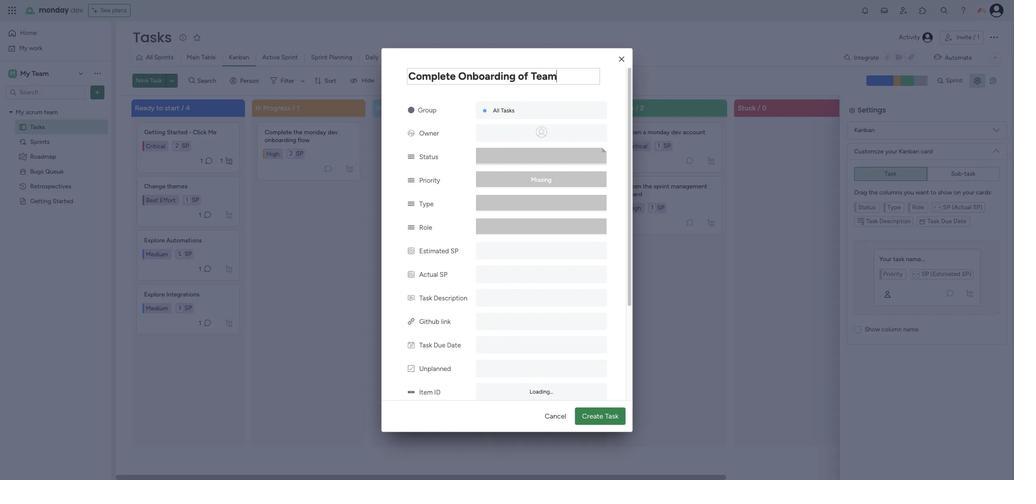 Task type: locate. For each thing, give the bounding box(es) containing it.
1 horizontal spatial started
[[167, 129, 187, 136]]

change themes
[[144, 183, 188, 190]]

1 horizontal spatial tasks
[[133, 28, 172, 47]]

0 vertical spatial description
[[880, 218, 911, 225]]

1 sub- from the top
[[951, 170, 965, 178]]

open a monday dev account
[[626, 129, 706, 136]]

retrospectives
[[30, 183, 71, 190]]

1 vertical spatial drag
[[854, 208, 867, 215]]

0 vertical spatial column
[[882, 326, 902, 334]]

0 vertical spatial columns
[[880, 189, 903, 196]]

show
[[865, 326, 880, 334], [865, 345, 880, 352]]

list box
[[0, 103, 111, 327], [137, 119, 240, 335], [619, 119, 722, 235]]

3 v2 status image from the top
[[408, 200, 414, 208]]

in progress / 1
[[256, 104, 300, 112]]

2 down the getting started - click me
[[175, 142, 179, 150]]

effort
[[160, 197, 176, 204]]

0 vertical spatial drag
[[855, 189, 868, 196]]

planning
[[329, 54, 352, 61]]

1 vertical spatial started
[[53, 198, 73, 205]]

1 your task name... from the top
[[880, 256, 925, 263]]

2 vertical spatial due
[[434, 342, 445, 350]]

sp)
[[973, 204, 983, 211], [973, 223, 982, 230], [962, 271, 972, 278], [962, 290, 971, 297]]

1 vertical spatial explore
[[144, 291, 165, 299]]

started left -
[[167, 129, 187, 136]]

show for (estimated sp)
[[938, 208, 952, 215]]

monday inside complete the monday dev onboarding flow
[[304, 129, 326, 136]]

started inside row group
[[167, 129, 187, 136]]

all inside button
[[146, 54, 153, 61]]

1 vertical spatial all
[[493, 107, 499, 114]]

2 vertical spatial my
[[16, 109, 24, 116]]

task description for (estimated sp)
[[866, 237, 911, 244]]

sub-task for (estimated sp)
[[951, 189, 976, 196]]

high down onboarding
[[266, 150, 280, 158]]

0 vertical spatial (actual
[[952, 204, 972, 211]]

collapse board header image
[[992, 54, 999, 61]]

(actual for sp
[[952, 204, 972, 211]]

the inside complete the monday dev onboarding flow
[[293, 129, 303, 136]]

active sprint button
[[256, 51, 305, 65]]

sprint inside button
[[946, 77, 963, 84]]

0 vertical spatial sp (actual sp)
[[943, 204, 983, 211]]

sprints up roadmap
[[30, 138, 50, 146]]

filter
[[281, 77, 294, 85]]

0 vertical spatial to
[[156, 104, 163, 112]]

critical down the a
[[628, 142, 648, 150]]

want for sp
[[916, 189, 929, 196]]

sub- for sp
[[951, 170, 965, 178]]

tasks left deploy
[[501, 107, 514, 114]]

2 sp
[[175, 142, 189, 150], [290, 150, 303, 157]]

1 horizontal spatial getting
[[144, 129, 165, 136]]

1 vertical spatial due
[[941, 237, 952, 244]]

v2 status image left priority
[[408, 177, 414, 184]]

medium for integrations
[[146, 305, 168, 312]]

1 horizontal spatial 2
[[290, 150, 293, 157]]

2 sp inside 'list box'
[[175, 142, 189, 150]]

drag for sp
[[855, 189, 868, 196]]

1 horizontal spatial monday
[[304, 129, 326, 136]]

started
[[167, 129, 187, 136], [53, 198, 73, 205]]

v2 status image left type
[[408, 200, 414, 208]]

to inside row group
[[156, 104, 163, 112]]

create task button
[[575, 408, 626, 426]]

sprint right "active"
[[281, 54, 298, 61]]

all
[[146, 54, 153, 61], [493, 107, 499, 114]]

started down retrospectives
[[53, 198, 73, 205]]

option
[[0, 104, 111, 106]]

role
[[419, 224, 432, 232]]

getting inside row group
[[144, 129, 165, 136]]

1 open from the top
[[626, 129, 642, 136]]

0 vertical spatial show column name
[[865, 326, 919, 334]]

sort button
[[311, 74, 342, 88]]

explore for explore automations
[[144, 237, 165, 244]]

close image
[[619, 56, 625, 63]]

columns
[[880, 189, 903, 196], [879, 208, 902, 215]]

1 vertical spatial on
[[954, 208, 961, 215]]

1 horizontal spatial 2 sp
[[290, 150, 303, 157]]

(actual for (estimated sp)
[[952, 223, 971, 230]]

daily button
[[359, 51, 385, 65]]

2 horizontal spatial 0
[[762, 104, 767, 112]]

0 right group
[[440, 104, 444, 112]]

date
[[954, 218, 967, 225], [953, 237, 966, 244], [447, 342, 461, 350]]

arrow down image
[[298, 76, 308, 86]]

1 vertical spatial card
[[921, 167, 933, 174]]

0 vertical spatial medium
[[146, 251, 168, 258]]

the inside open the sprint management board
[[643, 183, 652, 190]]

2 for complete the monday dev onboarding flow
[[290, 150, 293, 157]]

0 horizontal spatial 2 sp
[[175, 142, 189, 150]]

open inside open the sprint management board
[[626, 183, 642, 190]]

1 vertical spatial open
[[626, 183, 642, 190]]

tasks up all sprints button at top left
[[133, 28, 172, 47]]

getting right public board image
[[30, 198, 51, 205]]

card for (estimated sp)
[[921, 167, 933, 174]]

explore left integrations
[[144, 291, 165, 299]]

0 vertical spatial sub-
[[951, 170, 965, 178]]

high for in progress
[[266, 150, 280, 158]]

show for sp
[[865, 326, 880, 334]]

v2 status image for status
[[408, 153, 414, 161]]

0 vertical spatial sprints
[[154, 54, 174, 61]]

my inside button
[[19, 44, 28, 52]]

1 critical from the left
[[146, 142, 165, 150]]

1 vertical spatial description
[[879, 237, 911, 244]]

0 vertical spatial name
[[904, 326, 919, 334]]

v2 status image for type
[[408, 200, 414, 208]]

1 vertical spatial settings
[[858, 119, 886, 129]]

2 v2 status image from the top
[[408, 177, 414, 184]]

1 vertical spatial tasks
[[501, 107, 514, 114]]

due
[[941, 218, 952, 225], [941, 237, 952, 244], [434, 342, 445, 350]]

v2 status image left role
[[408, 224, 414, 232]]

best effort
[[146, 197, 176, 204]]

(estimated down sp (estimated sp)
[[931, 290, 960, 297]]

0 vertical spatial date
[[954, 218, 967, 225]]

0 vertical spatial open
[[626, 129, 642, 136]]

medium down explore integrations
[[146, 305, 168, 312]]

public board image
[[19, 123, 27, 131]]

0 horizontal spatial critical
[[146, 142, 165, 150]]

high
[[266, 150, 280, 158], [628, 204, 641, 212]]

/ right deploy
[[548, 104, 551, 112]]

1 vertical spatial (estimated
[[931, 290, 960, 297]]

dev inside complete the monday dev onboarding flow
[[328, 129, 338, 136]]

v2 pulse id image
[[408, 389, 414, 397]]

ready to start / 4
[[135, 104, 190, 112]]

waiting
[[376, 104, 400, 112]]

0
[[440, 104, 444, 112], [552, 104, 557, 112], [762, 104, 767, 112]]

my inside the workspace selection element
[[20, 69, 30, 78]]

1 vertical spatial you
[[904, 208, 914, 215]]

monday up home button
[[39, 5, 69, 15]]

on
[[954, 189, 961, 196], [954, 208, 961, 215]]

0 horizontal spatial monday
[[39, 5, 69, 15]]

1 vertical spatial high
[[628, 204, 641, 212]]

2 vertical spatial to
[[930, 208, 936, 215]]

my right 'workspace' icon
[[20, 69, 30, 78]]

2 right done
[[640, 104, 644, 112]]

your task name... for (estimated sp)
[[879, 275, 925, 282]]

link
[[441, 318, 451, 326]]

tasks right public board icon
[[30, 123, 45, 131]]

1 sub-task button from the top
[[927, 167, 1000, 181]]

0 vertical spatial on
[[954, 189, 961, 196]]

v2 status image left status
[[408, 153, 414, 161]]

0 horizontal spatial getting
[[30, 198, 51, 205]]

sprint down automate
[[946, 77, 963, 84]]

0 vertical spatial all
[[146, 54, 153, 61]]

2 medium from the top
[[146, 305, 168, 312]]

open for open a monday dev account
[[626, 129, 642, 136]]

0 vertical spatial due
[[941, 218, 952, 225]]

name...
[[906, 256, 925, 263], [906, 275, 925, 282]]

your task name...
[[880, 256, 925, 263], [879, 275, 925, 282]]

0 vertical spatial getting
[[144, 129, 165, 136]]

1 sub-task from the top
[[951, 170, 976, 178]]

explore left the automations at the left of page
[[144, 237, 165, 244]]

sp (estimated sp)
[[922, 271, 972, 278]]

caret down image
[[9, 109, 13, 115]]

2 horizontal spatial tasks
[[501, 107, 514, 114]]

1 vertical spatial sub-
[[951, 189, 965, 196]]

medium down explore automations
[[146, 251, 168, 258]]

open left the a
[[626, 129, 642, 136]]

0 vertical spatial want
[[916, 189, 929, 196]]

want
[[916, 189, 929, 196], [915, 208, 929, 215]]

1 vertical spatial (actual
[[952, 223, 971, 230]]

0 vertical spatial sub-task button
[[927, 167, 1000, 181]]

2 sub-task from the top
[[951, 189, 976, 196]]

0 horizontal spatial started
[[53, 198, 73, 205]]

show column name
[[865, 326, 919, 334], [865, 345, 918, 352]]

2 horizontal spatial sprint
[[946, 77, 963, 84]]

1 vertical spatial customize
[[854, 167, 884, 174]]

drag the columns you want to show on your cards: for sp
[[855, 189, 993, 196]]

0 vertical spatial you
[[904, 189, 914, 196]]

table
[[201, 54, 216, 61]]

task due date for sp
[[928, 218, 967, 225]]

2 sp down the getting started - click me
[[175, 142, 189, 150]]

dialog
[[382, 48, 633, 481]]

start
[[165, 104, 180, 112]]

0 vertical spatial name...
[[906, 256, 925, 263]]

(actual
[[952, 204, 972, 211], [952, 223, 971, 230]]

2 explore from the top
[[144, 291, 165, 299]]

sprints
[[154, 54, 174, 61], [30, 138, 50, 146]]

task due date
[[928, 218, 967, 225], [927, 237, 966, 244], [419, 342, 461, 350]]

open for open the sprint management board
[[626, 183, 642, 190]]

2 sub-task button from the top
[[927, 186, 1000, 200]]

(estimated up "(estimated sp)"
[[931, 271, 961, 278]]

1 v2 status image from the top
[[408, 153, 414, 161]]

None field
[[407, 68, 600, 84]]

sprint planning
[[311, 54, 352, 61]]

monday up flow
[[304, 129, 326, 136]]

sort
[[325, 77, 336, 85]]

1 vertical spatial show
[[938, 208, 952, 215]]

my
[[19, 44, 28, 52], [20, 69, 30, 78], [16, 109, 24, 116]]

all for all sprints
[[146, 54, 153, 61]]

all left deploy
[[493, 107, 499, 114]]

critical for /
[[628, 142, 648, 150]]

started for getting started
[[53, 198, 73, 205]]

4 v2 status image from the top
[[408, 224, 414, 232]]

0 horizontal spatial high
[[266, 150, 280, 158]]

show
[[938, 189, 953, 196], [938, 208, 952, 215]]

cards:
[[976, 189, 993, 196], [976, 208, 992, 215]]

your for (estimated sp)
[[879, 275, 892, 282]]

1 sp down open a monday dev account
[[658, 142, 671, 150]]

2 down onboarding
[[290, 150, 293, 157]]

v2 status image
[[408, 153, 414, 161], [408, 177, 414, 184], [408, 200, 414, 208], [408, 224, 414, 232]]

my left work
[[19, 44, 28, 52]]

description for sp
[[880, 218, 911, 225]]

customize your kanban card for (estimated sp)
[[854, 167, 933, 174]]

v2 status image for priority
[[408, 177, 414, 184]]

critical down the getting started - click me
[[146, 142, 165, 150]]

1 vertical spatial getting
[[30, 198, 51, 205]]

unplanned
[[419, 365, 451, 373]]

/ right "stuck"
[[758, 104, 761, 112]]

0 vertical spatial tasks
[[133, 28, 172, 47]]

done / 2
[[617, 104, 644, 112]]

my right "caret down" image
[[16, 109, 24, 116]]

0 horizontal spatial tasks
[[30, 123, 45, 131]]

0 horizontal spatial list box
[[0, 103, 111, 327]]

0 vertical spatial customize your kanban card
[[855, 148, 933, 155]]

customize for (estimated sp)
[[854, 167, 884, 174]]

stuck / 0
[[738, 104, 767, 112]]

stuck
[[738, 104, 756, 112]]

board
[[626, 191, 643, 198]]

monday right the a
[[648, 129, 670, 136]]

card for sp
[[921, 148, 933, 155]]

1 explore from the top
[[144, 237, 165, 244]]

1 medium from the top
[[146, 251, 168, 258]]

sprint inside button
[[311, 54, 328, 61]]

0 right deploy
[[552, 104, 557, 112]]

0 vertical spatial sub-task
[[951, 170, 976, 178]]

0 right "stuck"
[[762, 104, 767, 112]]

1 your from the top
[[880, 256, 892, 263]]

name... for (estimated sp)
[[906, 275, 925, 282]]

Search in workspace field
[[18, 87, 73, 97]]

main content
[[116, 95, 1014, 481]]

0 vertical spatial cards:
[[976, 189, 993, 196]]

2 vertical spatial 2
[[290, 150, 293, 157]]

list box containing my scrum team
[[0, 103, 111, 327]]

kanban inside button
[[229, 54, 249, 61]]

open the sprint management board
[[626, 183, 709, 198]]

2 vertical spatial 1 sp
[[651, 204, 665, 212]]

1 vertical spatial 2
[[175, 142, 179, 150]]

your
[[886, 148, 898, 155], [885, 167, 897, 174], [963, 189, 975, 196], [962, 208, 974, 215]]

(estimated sp)
[[929, 290, 971, 297]]

sprint left "planning"
[[311, 54, 328, 61]]

cancel
[[545, 413, 567, 421]]

1 vertical spatial drag the columns you want to show on your cards:
[[854, 208, 992, 215]]

0 vertical spatial 2 sp
[[175, 142, 189, 150]]

/ right invite
[[973, 34, 976, 41]]

1 vertical spatial sp (actual sp)
[[943, 223, 982, 230]]

getting down ready to start / 4
[[144, 129, 165, 136]]

2 open from the top
[[626, 183, 642, 190]]

work
[[29, 44, 42, 52]]

2 sub- from the top
[[951, 189, 965, 196]]

all for all tasks
[[493, 107, 499, 114]]

1 vertical spatial to
[[931, 189, 937, 196]]

you
[[904, 189, 914, 196], [904, 208, 914, 215]]

1 vertical spatial show
[[865, 345, 880, 352]]

due for (estimated sp)
[[941, 237, 952, 244]]

0 horizontal spatial all
[[146, 54, 153, 61]]

2 horizontal spatial dev
[[672, 129, 682, 136]]

all down tasks field
[[146, 54, 153, 61]]

sprints down tasks field
[[154, 54, 174, 61]]

dapulse integrations image
[[844, 54, 851, 61]]

sp (actual sp)
[[943, 204, 983, 211], [943, 223, 982, 230]]

0 horizontal spatial 2
[[175, 142, 179, 150]]

0 horizontal spatial 0
[[440, 104, 444, 112]]

column for sp
[[882, 326, 902, 334]]

1 vertical spatial show column name
[[865, 345, 918, 352]]

critical for to
[[146, 142, 165, 150]]

0 vertical spatial task due date
[[928, 218, 967, 225]]

v2 checkbox image
[[408, 365, 414, 373]]

2 horizontal spatial list box
[[619, 119, 722, 235]]

explore
[[144, 237, 165, 244], [144, 291, 165, 299]]

1 vertical spatial customize your kanban card
[[854, 167, 933, 174]]

1 horizontal spatial critical
[[628, 142, 648, 150]]

2 your from the top
[[879, 275, 892, 282]]

1 horizontal spatial 0
[[552, 104, 557, 112]]

row group
[[130, 99, 974, 476]]

sub-task button for sp
[[927, 167, 1000, 181]]

list box containing getting started - click me
[[137, 119, 240, 335]]

1 sp down themes
[[186, 196, 199, 204]]

high down board
[[628, 204, 641, 212]]

kanban
[[229, 54, 249, 61], [855, 127, 875, 134], [854, 145, 874, 153], [899, 148, 920, 155], [899, 167, 919, 174]]

notifications image
[[861, 6, 870, 15]]

waiting for review / 0
[[376, 104, 444, 112]]

2 critical from the left
[[628, 142, 648, 150]]

to for sp
[[931, 189, 937, 196]]

2 horizontal spatial monday
[[648, 129, 670, 136]]

/ right review on the top left of page
[[435, 104, 438, 112]]

0 vertical spatial drag the columns you want to show on your cards:
[[855, 189, 993, 196]]

1 vertical spatial sub-task
[[951, 189, 976, 196]]

date for sp
[[954, 218, 967, 225]]

started for getting started - click me
[[167, 129, 187, 136]]

1 vertical spatial task due date
[[927, 237, 966, 244]]

1 vertical spatial cards:
[[976, 208, 992, 215]]

0 vertical spatial your
[[880, 256, 892, 263]]

see plans button
[[88, 4, 131, 17]]

1 vertical spatial 1 sp
[[186, 196, 199, 204]]

2 sp down flow
[[290, 150, 303, 157]]

show for sp
[[938, 189, 953, 196]]

open up board
[[626, 183, 642, 190]]

name
[[904, 326, 919, 334], [903, 345, 918, 352]]

drag
[[855, 189, 868, 196], [854, 208, 867, 215]]

1 sp down open the sprint management board
[[651, 204, 665, 212]]

click
[[193, 129, 207, 136]]

1 vertical spatial name...
[[906, 275, 925, 282]]

2 for getting started - click me
[[175, 142, 179, 150]]

sprints inside all sprints button
[[154, 54, 174, 61]]

2 horizontal spatial 2
[[640, 104, 644, 112]]

settings
[[858, 105, 886, 115], [858, 119, 886, 129]]

1 vertical spatial name
[[903, 345, 918, 352]]

integrate
[[854, 54, 879, 61]]

due for sp
[[941, 218, 952, 225]]

column for (estimated sp)
[[882, 345, 902, 352]]

0 vertical spatial (estimated
[[931, 271, 961, 278]]

description
[[880, 218, 911, 225], [879, 237, 911, 244], [434, 294, 467, 302]]

high inside 'list box'
[[628, 204, 641, 212]]

new task
[[136, 77, 162, 84]]

2
[[640, 104, 644, 112], [175, 142, 179, 150], [290, 150, 293, 157]]

all sprints
[[146, 54, 174, 61]]

sprint
[[281, 54, 298, 61], [311, 54, 328, 61], [946, 77, 963, 84]]

list box containing open a monday dev account
[[619, 119, 722, 235]]

type
[[419, 200, 434, 208]]

1 vertical spatial your
[[879, 275, 892, 282]]

main content containing settings
[[116, 95, 1014, 481]]

status
[[419, 153, 438, 161]]

2 your task name... from the top
[[879, 275, 925, 282]]

/
[[973, 34, 976, 41], [181, 104, 184, 112], [292, 104, 295, 112], [435, 104, 438, 112], [548, 104, 551, 112], [636, 104, 638, 112], [758, 104, 761, 112]]

dapulse numbers column image
[[408, 247, 414, 255]]



Task type: describe. For each thing, give the bounding box(es) containing it.
name... for sp
[[906, 256, 925, 263]]

me
[[208, 129, 217, 136]]

cards: for sp
[[976, 189, 993, 196]]

Tasks field
[[131, 28, 174, 47]]

row group containing ready to start
[[130, 99, 974, 476]]

select product image
[[8, 6, 17, 15]]

1 inside button
[[977, 34, 980, 41]]

2 sp for started
[[175, 142, 189, 150]]

queue
[[45, 168, 64, 175]]

0 horizontal spatial dev
[[71, 5, 83, 15]]

show for (estimated sp)
[[865, 345, 880, 352]]

task inside new task button
[[150, 77, 162, 84]]

my for my scrum team
[[16, 109, 24, 116]]

estimated
[[419, 247, 449, 255]]

activity
[[899, 34, 920, 41]]

to for (estimated sp)
[[930, 208, 936, 215]]

sprint for sprint
[[946, 77, 963, 84]]

dapulse date column image
[[408, 342, 414, 350]]

customize for sp
[[855, 148, 884, 155]]

columns for sp
[[880, 189, 903, 196]]

task inside create task button
[[605, 413, 619, 421]]

estimated sp
[[419, 247, 458, 255]]

sub- for (estimated sp)
[[951, 189, 965, 196]]

2 vertical spatial task description
[[419, 294, 467, 302]]

management
[[671, 183, 707, 190]]

medium for automations
[[146, 251, 168, 258]]

4
[[186, 104, 190, 112]]

team
[[44, 109, 58, 116]]

apps image
[[919, 6, 927, 15]]

Search field
[[195, 75, 221, 87]]

v2 search image
[[189, 76, 195, 86]]

customize your kanban card for sp
[[855, 148, 933, 155]]

my scrum team
[[16, 109, 58, 116]]

for
[[402, 104, 411, 112]]

workspace selection element
[[8, 68, 50, 79]]

list box for done
[[619, 119, 722, 235]]

main table button
[[180, 51, 222, 65]]

2 sp for the
[[290, 150, 303, 157]]

ready
[[135, 104, 155, 112]]

actual sp
[[419, 271, 447, 279]]

explore integrations
[[144, 291, 200, 299]]

1 (estimated from the top
[[931, 271, 961, 278]]

3
[[178, 305, 181, 312]]

show column name for (estimated sp)
[[865, 345, 918, 352]]

github
[[419, 318, 439, 326]]

home button
[[5, 26, 94, 40]]

1 sp for ready to start / 4
[[186, 196, 199, 204]]

inbox image
[[880, 6, 889, 15]]

bugs queue
[[30, 168, 64, 175]]

your task name... for sp
[[880, 256, 925, 263]]

item id
[[419, 389, 440, 397]]

workspace image
[[8, 69, 17, 78]]

settings for sp
[[858, 105, 886, 115]]

public board image
[[19, 197, 27, 206]]

monday for open a monday dev account
[[648, 129, 670, 136]]

missing
[[531, 176, 552, 184]]

monday dev
[[39, 5, 83, 15]]

owner
[[419, 129, 439, 137]]

complete
[[265, 129, 292, 136]]

5
[[178, 251, 182, 258]]

2 vertical spatial description
[[434, 294, 467, 302]]

add to favorites image
[[193, 33, 201, 42]]

deploy
[[524, 104, 546, 112]]

name for (estimated sp)
[[903, 345, 918, 352]]

daily
[[366, 54, 379, 61]]

2 vertical spatial tasks
[[30, 123, 45, 131]]

my work button
[[5, 41, 94, 55]]

1 0 from the left
[[440, 104, 444, 112]]

review
[[413, 104, 434, 112]]

/ left 4
[[181, 104, 184, 112]]

list box for ready to start
[[137, 119, 240, 335]]

monday for complete the monday dev onboarding flow
[[304, 129, 326, 136]]

flow
[[298, 137, 310, 144]]

sp (actual sp) for sp
[[943, 204, 983, 211]]

progress
[[263, 104, 291, 112]]

v2 long text column image
[[408, 294, 414, 302]]

0 vertical spatial 2
[[640, 104, 644, 112]]

kanban button
[[222, 51, 256, 65]]

/ inside button
[[973, 34, 976, 41]]

in
[[256, 104, 261, 112]]

integrations
[[166, 291, 200, 299]]

explore automations
[[144, 237, 202, 244]]

all tasks
[[493, 107, 514, 114]]

show column name for sp
[[865, 326, 919, 334]]

1 sp for done / 2
[[651, 204, 665, 212]]

onboarding
[[265, 137, 296, 144]]

search everything image
[[940, 6, 949, 15]]

create task
[[582, 413, 619, 421]]

v2 link column image
[[408, 318, 414, 326]]

getting started - click me
[[144, 129, 217, 136]]

see plans
[[100, 7, 127, 14]]

group
[[418, 106, 436, 114]]

dapulse numbers column image
[[408, 271, 414, 279]]

complete the monday dev onboarding flow
[[265, 129, 339, 144]]

you for (estimated sp)
[[904, 208, 914, 215]]

person
[[240, 77, 259, 85]]

1 vertical spatial sprints
[[30, 138, 50, 146]]

v2 status image for role
[[408, 224, 414, 232]]

3 sp
[[178, 305, 192, 312]]

my work
[[19, 44, 42, 52]]

sprint inside button
[[281, 54, 298, 61]]

you for sp
[[904, 189, 914, 196]]

settings for (estimated sp)
[[858, 119, 886, 129]]

date for (estimated sp)
[[953, 237, 966, 244]]

task description for sp
[[866, 218, 911, 225]]

2 0 from the left
[[552, 104, 557, 112]]

want for (estimated sp)
[[915, 208, 929, 215]]

sub-task button for (estimated sp)
[[927, 186, 1000, 200]]

getting for getting started
[[30, 198, 51, 205]]

my team
[[20, 69, 49, 78]]

active sprint
[[262, 54, 298, 61]]

high for open a monday dev account
[[628, 204, 641, 212]]

columns for (estimated sp)
[[879, 208, 902, 215]]

drag the columns you want to show on your cards: for (estimated sp)
[[854, 208, 992, 215]]

maria williams image
[[990, 3, 1004, 17]]

/ right done
[[636, 104, 638, 112]]

main table
[[187, 54, 216, 61]]

filter button
[[267, 74, 308, 88]]

2 vertical spatial date
[[447, 342, 461, 350]]

/ right progress at the top left
[[292, 104, 295, 112]]

home
[[20, 29, 37, 37]]

autopilot image
[[934, 52, 942, 63]]

v2 multiple person column image
[[408, 129, 414, 137]]

drag for (estimated sp)
[[854, 208, 867, 215]]

name for sp
[[904, 326, 919, 334]]

new
[[136, 77, 149, 84]]

sprint
[[654, 183, 670, 190]]

your for sp
[[880, 256, 892, 263]]

v2 sun image
[[408, 106, 414, 114]]

dev for open a monday dev account
[[672, 129, 682, 136]]

sprint planning button
[[305, 51, 359, 65]]

all sprints button
[[132, 51, 180, 65]]

actual
[[419, 271, 438, 279]]

automate
[[945, 54, 972, 61]]

sprint for sprint planning
[[311, 54, 328, 61]]

my for my work
[[19, 44, 28, 52]]

2 (estimated from the top
[[931, 290, 960, 297]]

item
[[419, 389, 433, 397]]

pending deploy / 0
[[497, 104, 557, 112]]

person button
[[226, 74, 264, 88]]

team
[[32, 69, 49, 78]]

m
[[10, 70, 15, 77]]

dev for complete the monday dev onboarding flow
[[328, 129, 338, 136]]

main
[[187, 54, 200, 61]]

explore for explore integrations
[[144, 291, 165, 299]]

5 sp
[[178, 251, 192, 258]]

angle down image
[[170, 78, 174, 84]]

activity button
[[896, 31, 937, 45]]

sp (actual sp) for (estimated sp)
[[943, 223, 982, 230]]

pending
[[497, 104, 522, 112]]

cards: for (estimated sp)
[[976, 208, 992, 215]]

3 0 from the left
[[762, 104, 767, 112]]

plans
[[112, 7, 127, 14]]

help image
[[959, 6, 968, 15]]

getting started
[[30, 198, 73, 205]]

sub-task for sp
[[951, 170, 976, 178]]

cancel button
[[538, 408, 574, 426]]

invite
[[957, 34, 972, 41]]

automations
[[166, 237, 202, 244]]

on for sp
[[954, 189, 961, 196]]

active
[[262, 54, 280, 61]]

dialog containing cancel
[[382, 48, 633, 481]]

0 vertical spatial 1 sp
[[658, 142, 671, 150]]

description for (estimated sp)
[[879, 237, 911, 244]]

id
[[434, 389, 440, 397]]

roadmap
[[30, 153, 56, 161]]

2 vertical spatial task due date
[[419, 342, 461, 350]]

invite members image
[[900, 6, 908, 15]]

-
[[189, 129, 192, 136]]

priority
[[419, 177, 440, 184]]

task due date for (estimated sp)
[[927, 237, 966, 244]]

on for (estimated sp)
[[954, 208, 961, 215]]

getting for getting started - click me
[[144, 129, 165, 136]]

create
[[582, 413, 603, 421]]

show board description image
[[178, 33, 188, 42]]

my for my team
[[20, 69, 30, 78]]

a
[[643, 129, 646, 136]]

scrum
[[26, 109, 42, 116]]



Task type: vqa. For each thing, say whether or not it's contained in the screenshot.
THE "DEV" to the top
no



